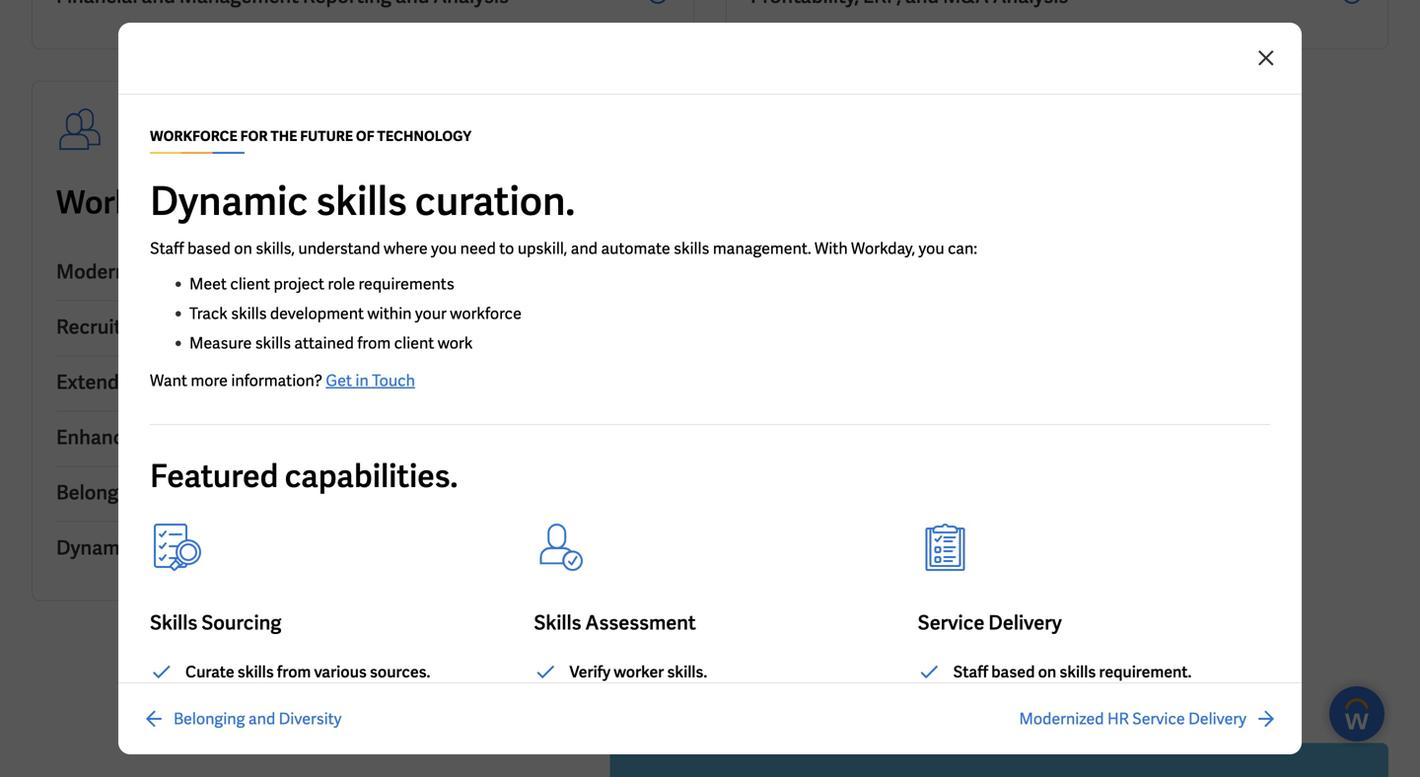 Task type: locate. For each thing, give the bounding box(es) containing it.
1 vertical spatial service
[[918, 610, 985, 636]]

want
[[150, 370, 187, 391]]

workforce down workforce
[[56, 182, 207, 223]]

0 horizontal spatial on
[[234, 238, 252, 259]]

1 horizontal spatial on
[[1038, 662, 1057, 683]]

dynamic for dynamic skills curation
[[56, 535, 135, 561]]

staff based on skills requirement.
[[953, 662, 1192, 683]]

1 vertical spatial modernized hr service delivery button
[[1019, 707, 1278, 731]]

belonging
[[56, 480, 146, 506], [174, 709, 245, 729]]

modernized hr service delivery button up within
[[56, 246, 670, 301]]

1 vertical spatial belonging and diversity button
[[142, 707, 342, 731]]

delivery down requirement. on the bottom right
[[1189, 709, 1247, 729]]

0 horizontal spatial client
[[230, 274, 270, 294]]

0 horizontal spatial dynamic
[[56, 535, 135, 561]]

0 vertical spatial service
[[198, 259, 265, 285]]

staff
[[150, 238, 184, 259], [953, 662, 989, 683]]

2 vertical spatial service
[[1132, 709, 1185, 729]]

1 vertical spatial modernized hr service delivery
[[1019, 709, 1247, 729]]

modernized hr service delivery button down requirement. on the bottom right
[[1019, 707, 1278, 731]]

skills
[[139, 535, 187, 561], [150, 610, 198, 636], [534, 610, 582, 636]]

skills.
[[667, 662, 708, 683]]

skills for skills assessment
[[534, 610, 582, 636]]

modernized hr service delivery up track
[[56, 259, 342, 285]]

1 vertical spatial dynamic
[[56, 535, 135, 561]]

skills left curation
[[139, 535, 187, 561]]

0 vertical spatial modernized hr service delivery button
[[56, 246, 670, 301]]

skills up "understand"
[[316, 176, 407, 227]]

0 vertical spatial belonging
[[56, 480, 146, 506]]

0 vertical spatial on
[[234, 238, 252, 259]]

1 vertical spatial staff
[[953, 662, 989, 683]]

1 horizontal spatial diversity
[[279, 709, 342, 729]]

modernized
[[56, 259, 163, 285], [1019, 709, 1104, 729]]

0 vertical spatial delivery
[[269, 259, 342, 285]]

hr down requirement. on the bottom right
[[1108, 709, 1129, 729]]

work
[[438, 333, 473, 354]]

1 horizontal spatial based
[[992, 662, 1035, 683]]

you left need
[[431, 238, 457, 259]]

extended workforce management
[[56, 369, 363, 395]]

1 vertical spatial workforce
[[145, 369, 239, 395]]

for
[[213, 182, 253, 223]]

modernized inside dynamic skills curation. dialog
[[1019, 709, 1104, 729]]

on down the service delivery
[[1038, 662, 1057, 683]]

based for skills
[[992, 662, 1035, 683]]

staff for staff based on skills requirement.
[[953, 662, 989, 683]]

enhanced
[[56, 425, 146, 450]]

service
[[198, 259, 265, 285], [918, 610, 985, 636], [1132, 709, 1185, 729]]

experience
[[241, 425, 341, 450]]

1 vertical spatial belonging and diversity
[[174, 709, 342, 729]]

hr inside dynamic skills curation. dialog
[[1108, 709, 1129, 729]]

0 vertical spatial modernized hr service delivery
[[56, 259, 342, 285]]

modernized for "modernized hr service delivery" button to the left
[[56, 259, 163, 285]]

belonging down enhanced
[[56, 480, 146, 506]]

and
[[571, 238, 598, 259], [126, 314, 159, 340], [150, 480, 184, 506], [248, 709, 275, 729]]

belonging and diversity
[[56, 480, 268, 506], [174, 709, 342, 729]]

hr
[[167, 259, 194, 285], [1108, 709, 1129, 729]]

onboard
[[163, 314, 242, 340]]

1 horizontal spatial modernized
[[1019, 709, 1104, 729]]

1 horizontal spatial delivery
[[989, 610, 1062, 636]]

from down within
[[357, 333, 391, 354]]

1 horizontal spatial hr
[[1108, 709, 1129, 729]]

technology
[[449, 182, 614, 223]]

1 horizontal spatial from
[[357, 333, 391, 354]]

0 vertical spatial workforce
[[56, 182, 207, 223]]

in
[[355, 370, 369, 391]]

on for skills,
[[234, 238, 252, 259]]

and right recruit at top left
[[126, 314, 159, 340]]

client
[[230, 274, 270, 294], [394, 333, 434, 354]]

0 horizontal spatial from
[[277, 662, 311, 683]]

0 vertical spatial based
[[187, 238, 231, 259]]

0 vertical spatial modernized
[[56, 259, 163, 285]]

1 vertical spatial based
[[992, 662, 1035, 683]]

diversity down 'curate skills from various sources.'
[[279, 709, 342, 729]]

for
[[240, 127, 268, 145]]

dynamic
[[150, 176, 308, 227], [56, 535, 135, 561]]

future
[[314, 182, 408, 223]]

delivery up development
[[269, 259, 342, 285]]

1 horizontal spatial service
[[918, 610, 985, 636]]

1 horizontal spatial modernized hr service delivery button
[[1019, 707, 1278, 731]]

0 vertical spatial staff
[[150, 238, 184, 259]]

staff up recruit and onboard
[[150, 238, 184, 259]]

1 vertical spatial delivery
[[989, 610, 1062, 636]]

belonging and diversity button down the curate
[[142, 707, 342, 731]]

belonging and diversity down the curate
[[174, 709, 342, 729]]

you left can:
[[919, 238, 945, 259]]

1 horizontal spatial dynamic
[[150, 176, 308, 227]]

modernized up recruit at top left
[[56, 259, 163, 285]]

skills for skills sourcing
[[150, 610, 198, 636]]

0 horizontal spatial you
[[431, 238, 457, 259]]

curate skills from various sources.
[[185, 662, 430, 683]]

workforce down measure
[[145, 369, 239, 395]]

1 horizontal spatial staff
[[953, 662, 989, 683]]

recruit and onboard
[[56, 314, 242, 340]]

skills
[[316, 176, 407, 227], [674, 238, 710, 259], [231, 303, 267, 324], [255, 333, 291, 354], [238, 662, 274, 683], [1060, 662, 1096, 683]]

1 vertical spatial hr
[[1108, 709, 1129, 729]]

automate
[[601, 238, 670, 259]]

modernized hr service delivery button
[[56, 246, 670, 301], [1019, 707, 1278, 731]]

belonging and diversity button
[[56, 467, 670, 522], [142, 707, 342, 731]]

modernized hr service delivery down requirement. on the bottom right
[[1019, 709, 1247, 729]]

management
[[243, 369, 363, 395]]

on
[[234, 238, 252, 259], [1038, 662, 1057, 683]]

dynamic for dynamic skills curation.
[[150, 176, 308, 227]]

belonging and diversity button down experience
[[56, 467, 670, 522]]

0 horizontal spatial diversity
[[188, 480, 268, 506]]

2 horizontal spatial delivery
[[1189, 709, 1247, 729]]

client right meet
[[230, 274, 270, 294]]

staff based on skills, understand where you need to upskill, and automate skills management. with workday, you can:
[[150, 238, 981, 259]]

dynamic inside dialog
[[150, 176, 308, 227]]

get
[[326, 370, 352, 391]]

workforce for the future of technology
[[56, 182, 614, 223]]

1 vertical spatial client
[[394, 333, 434, 354]]

hr up track
[[167, 259, 194, 285]]

belonging down the curate
[[174, 709, 245, 729]]

delivery up staff based on skills requirement.
[[989, 610, 1062, 636]]

staff down the service delivery
[[953, 662, 989, 683]]

1 vertical spatial modernized
[[1019, 709, 1104, 729]]

dynamic skills curation
[[56, 535, 269, 561]]

modernized hr service delivery
[[56, 259, 342, 285], [1019, 709, 1247, 729]]

need
[[460, 238, 496, 259]]

skills,
[[256, 238, 295, 259]]

1 horizontal spatial belonging
[[174, 709, 245, 729]]

skills up verify
[[534, 610, 582, 636]]

attained
[[294, 333, 354, 354]]

curation
[[191, 535, 269, 561]]

0 horizontal spatial service
[[198, 259, 265, 285]]

1 horizontal spatial modernized hr service delivery
[[1019, 709, 1247, 729]]

and right upskill,
[[571, 238, 598, 259]]

service delivery
[[918, 610, 1062, 636]]

diversity
[[188, 480, 268, 506], [279, 709, 342, 729]]

dynamic skills curation.
[[150, 176, 575, 227]]

1 horizontal spatial you
[[919, 238, 945, 259]]

staff for staff based on skills, understand where you need to upskill, and automate skills management. with workday, you can:
[[150, 238, 184, 259]]

diversity inside dynamic skills curation. dialog
[[279, 709, 342, 729]]

delivery for "modernized hr service delivery" button to the left
[[269, 259, 342, 285]]

dynamic inside button
[[56, 535, 135, 561]]

delivery
[[269, 259, 342, 285], [989, 610, 1062, 636], [1189, 709, 1247, 729]]

2 horizontal spatial service
[[1132, 709, 1185, 729]]

1 vertical spatial on
[[1038, 662, 1057, 683]]

1 vertical spatial belonging
[[174, 709, 245, 729]]

verify
[[569, 662, 611, 683]]

1 vertical spatial diversity
[[279, 709, 342, 729]]

from left various
[[277, 662, 311, 683]]

meet client project role requirements track skills development within your workforce measure skills attained from client work
[[189, 274, 522, 354]]

you
[[431, 238, 457, 259], [919, 238, 945, 259]]

workforce
[[450, 303, 522, 324]]

belonging and diversity up dynamic skills curation
[[56, 480, 268, 506]]

0 vertical spatial from
[[357, 333, 391, 354]]

based up meet
[[187, 238, 231, 259]]

from inside the meet client project role requirements track skills development within your workforce measure skills attained from client work
[[357, 333, 391, 354]]

based
[[187, 238, 231, 259], [992, 662, 1035, 683]]

capabilities.
[[285, 456, 458, 497]]

curation.
[[415, 176, 575, 227]]

based down the service delivery
[[992, 662, 1035, 683]]

0 horizontal spatial delivery
[[269, 259, 342, 285]]

track
[[189, 303, 228, 324]]

diversity up curation
[[188, 480, 268, 506]]

0 horizontal spatial staff
[[150, 238, 184, 259]]

0 vertical spatial diversity
[[188, 480, 268, 506]]

client down your
[[394, 333, 434, 354]]

from
[[357, 333, 391, 354], [277, 662, 311, 683]]

0 horizontal spatial modernized
[[56, 259, 163, 285]]

0 vertical spatial dynamic
[[150, 176, 308, 227]]

and up dynamic skills curation
[[150, 480, 184, 506]]

skills up the curate
[[150, 610, 198, 636]]

on for skills
[[1038, 662, 1057, 683]]

2 vertical spatial delivery
[[1189, 709, 1247, 729]]

employee
[[150, 425, 237, 450]]

to
[[499, 238, 514, 259]]

on left skills,
[[234, 238, 252, 259]]

skills inside dynamic skills curation button
[[139, 535, 187, 561]]

modernized down staff based on skills requirement.
[[1019, 709, 1104, 729]]

curate
[[185, 662, 234, 683]]

0 horizontal spatial modernized hr service delivery
[[56, 259, 342, 285]]

requirements
[[358, 274, 454, 294]]

modernized hr service delivery button inside dynamic skills curation. dialog
[[1019, 707, 1278, 731]]

workday,
[[851, 238, 915, 259]]

featured
[[150, 456, 278, 497]]

modernized hr service delivery inside dynamic skills curation. dialog
[[1019, 709, 1247, 729]]

0 vertical spatial hr
[[167, 259, 194, 285]]

0 horizontal spatial based
[[187, 238, 231, 259]]

workforce
[[56, 182, 207, 223], [145, 369, 239, 395]]

extended workforce management button
[[56, 357, 670, 412]]

more
[[191, 370, 228, 391]]



Task type: describe. For each thing, give the bounding box(es) containing it.
future
[[300, 127, 353, 145]]

skills assessment
[[534, 610, 696, 636]]

workforce for the future of technology
[[150, 127, 471, 145]]

0 vertical spatial belonging and diversity
[[56, 480, 268, 506]]

dynamic skills curation button
[[56, 522, 670, 577]]

and down 'curate skills from various sources.'
[[248, 709, 275, 729]]

delivery for "modernized hr service delivery" button in dynamic skills curation. dialog
[[1189, 709, 1247, 729]]

the
[[271, 127, 297, 145]]

sourcing
[[201, 610, 281, 636]]

1 vertical spatial from
[[277, 662, 311, 683]]

touch
[[372, 370, 415, 391]]

belonging inside dynamic skills curation. dialog
[[174, 709, 245, 729]]

role
[[328, 274, 355, 294]]

various
[[314, 662, 367, 683]]

0 horizontal spatial belonging
[[56, 480, 146, 506]]

management.
[[713, 238, 811, 259]]

information?
[[231, 370, 322, 391]]

assessment
[[585, 610, 696, 636]]

1 you from the left
[[431, 238, 457, 259]]

within
[[367, 303, 412, 324]]

of
[[414, 182, 443, 223]]

skills sourcing
[[150, 610, 281, 636]]

extended
[[56, 369, 141, 395]]

of
[[356, 127, 374, 145]]

skills right track
[[231, 303, 267, 324]]

sources.
[[370, 662, 430, 683]]

your
[[415, 303, 447, 324]]

and inside button
[[126, 314, 159, 340]]

enhanced employee experience button
[[56, 412, 670, 467]]

idc infobrief for tech image
[[610, 743, 1389, 777]]

measure
[[189, 333, 252, 354]]

get in touch link
[[326, 370, 415, 391]]

0 horizontal spatial hr
[[167, 259, 194, 285]]

modernized hr service delivery for "modernized hr service delivery" button in dynamic skills curation. dialog
[[1019, 709, 1247, 729]]

modernized for "modernized hr service delivery" button in dynamic skills curation. dialog
[[1019, 709, 1104, 729]]

featured capabilities.
[[150, 456, 458, 497]]

worker
[[614, 662, 664, 683]]

project
[[274, 274, 324, 294]]

can:
[[948, 238, 977, 259]]

the
[[260, 182, 308, 223]]

skills right the curate
[[238, 662, 274, 683]]

requirement.
[[1099, 662, 1192, 683]]

based for skills,
[[187, 238, 231, 259]]

belonging and diversity inside dynamic skills curation. dialog
[[174, 709, 342, 729]]

workforce
[[150, 127, 238, 145]]

0 horizontal spatial modernized hr service delivery button
[[56, 246, 670, 301]]

belonging and diversity button inside dynamic skills curation. dialog
[[142, 707, 342, 731]]

technology
[[377, 127, 471, 145]]

enhanced employee experience
[[56, 425, 341, 450]]

meet
[[189, 274, 227, 294]]

1 horizontal spatial client
[[394, 333, 434, 354]]

skills up the information?
[[255, 333, 291, 354]]

where
[[384, 238, 428, 259]]

development
[[270, 303, 364, 324]]

2 you from the left
[[919, 238, 945, 259]]

want more information? get in touch
[[150, 370, 415, 391]]

skills right automate
[[674, 238, 710, 259]]

verify worker skills.
[[569, 662, 708, 683]]

understand
[[298, 238, 380, 259]]

upskill,
[[518, 238, 567, 259]]

with
[[815, 238, 848, 259]]

recruit and onboard button
[[56, 301, 670, 357]]

modernized hr service delivery for "modernized hr service delivery" button to the left
[[56, 259, 342, 285]]

workforce inside button
[[145, 369, 239, 395]]

0 vertical spatial belonging and diversity button
[[56, 467, 670, 522]]

recruit
[[56, 314, 122, 340]]

dynamic skills curation. dialog
[[0, 0, 1420, 777]]

skills left requirement. on the bottom right
[[1060, 662, 1096, 683]]

0 vertical spatial client
[[230, 274, 270, 294]]



Task type: vqa. For each thing, say whether or not it's contained in the screenshot.
Belonging
yes



